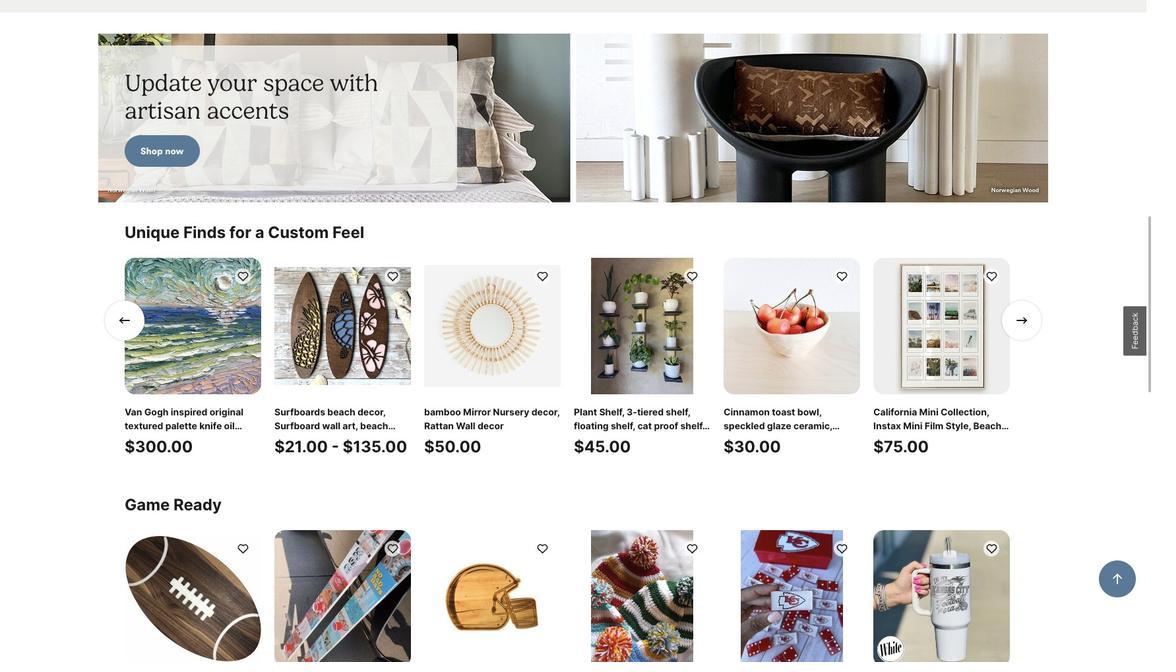 Task type: locate. For each thing, give the bounding box(es) containing it.
football team tumbler 40oz, kansas city football tumbler laser, in my kansas city football era tumbler with handle, laser engraved tumbler image
[[874, 530, 1010, 662]]

favorite image
[[237, 270, 249, 283], [386, 270, 399, 283], [985, 270, 998, 283]]

custom football beanie image
[[574, 530, 711, 662]]

kansas city chiefs dominoes set american football nfl custom resin dominoes image
[[724, 530, 860, 662]]

van gogh inspired original textured palette knife oil painting by an award winning san francisco bay artist
[[125, 406, 257, 459]]

bamboo mirror nursery decor, rattan wall decor image
[[424, 258, 561, 395]]

$45.00
[[574, 437, 631, 457]]

favorite image for $300.00
[[237, 270, 249, 283]]

inspired
[[171, 406, 207, 418]]

favorite image for football team tumbler 40oz, kansas city football tumbler laser, in my kansas city football era tumbler with handle, laser engraved tumbler image
[[985, 543, 998, 555]]

$21.00
[[274, 437, 328, 457]]

palette
[[165, 420, 197, 431]]

favorite image for kansas city chiefs dominoes set american football nfl custom resin dominoes image at the right
[[836, 543, 848, 555]]

$75.00
[[874, 437, 929, 457]]

van
[[125, 406, 142, 418]]

bamboo mirror nursery decor, rattan wall decor $50.00
[[424, 406, 560, 457]]

update your space with artisan accents
[[125, 69, 378, 125]]

favorite image
[[536, 270, 549, 283], [686, 270, 698, 283], [836, 270, 848, 283], [237, 543, 249, 555], [386, 543, 399, 555], [536, 543, 549, 555], [686, 543, 698, 555], [836, 543, 848, 555], [985, 543, 998, 555]]

finds
[[183, 223, 226, 242]]

winning
[[221, 434, 257, 445]]

3 favorite image from the left
[[985, 270, 998, 283]]

$30.00 link
[[724, 258, 860, 475]]

$21.00 - $135.00
[[274, 437, 407, 457]]

cinnamon toast bowl, speckled glaze ceramic, candy dessert salsa snack, small pet food water dish, air plant holder, succulent planter image
[[724, 258, 860, 395]]

nursery
[[493, 406, 529, 418]]

2 horizontal spatial favorite image
[[985, 270, 998, 283]]

1 favorite image from the left
[[237, 270, 249, 283]]

bamboo
[[424, 406, 461, 418]]

california mini collection, instax mini film style, beach prints, valentines gift, santa monica pier, gift for her, surfer art image
[[874, 258, 1010, 395]]

shop now
[[141, 145, 184, 157]]

favorite image inside the $45.00 link
[[686, 270, 698, 283]]

1 horizontal spatial favorite image
[[386, 270, 399, 283]]

francisco
[[144, 448, 188, 459]]

2 favorite image from the left
[[386, 270, 399, 283]]

feel
[[332, 223, 364, 242]]

rattan
[[424, 420, 454, 431]]

surfboards beach decor, surfboard wall art, beach vibes, rustic beach decor, ocean inspired, various sizes and designs image
[[274, 258, 411, 395]]

a
[[255, 223, 264, 242]]

0 horizontal spatial favorite image
[[237, 270, 249, 283]]

custom shot ski (aesthetic designs) | wedding gift | college | tailgating | party game | gifts for her | gifts for him | grad gift | party image
[[274, 530, 411, 662]]

decor
[[478, 420, 504, 431]]

decor,
[[532, 406, 560, 418]]

favorite image inside the $30.00 link
[[836, 270, 848, 283]]

van gogh inspired original textured palette knife oil painting by an award winning san francisco bay artist image
[[125, 258, 261, 395]]

ready
[[173, 495, 222, 515]]

san
[[125, 448, 142, 459]]

accents
[[207, 96, 289, 125]]

favorite image inside $21.00 - $135.00 link
[[386, 270, 399, 283]]

an
[[177, 434, 188, 445]]

knife
[[199, 420, 222, 431]]

favorite image inside $75.00 link
[[985, 270, 998, 283]]



Task type: vqa. For each thing, say whether or not it's contained in the screenshot.
"Van Gogh Inspired Original Textured Palette Knife Oil Painting By An Award Winning San Francisco Bay Artist" image
yes



Task type: describe. For each thing, give the bounding box(es) containing it.
favorite image for custom football beanie image
[[686, 543, 698, 555]]

lazy load image image
[[98, 34, 1048, 203]]

$50.00
[[424, 437, 481, 457]]

favorite image for the "football charcuterie cutting board large kh-153l" image
[[237, 543, 249, 555]]

unique
[[125, 223, 180, 242]]

favorite image for custom shot ski (aesthetic designs) | wedding gift | college | tailgating | party game | gifts for her | gifts for him | grad gift | party image
[[386, 543, 399, 555]]

artisan
[[125, 96, 201, 125]]

game
[[125, 495, 170, 515]]

oil
[[224, 420, 235, 431]]

shop
[[141, 145, 163, 157]]

gogh
[[144, 406, 169, 418]]

for
[[229, 223, 251, 242]]

$300.00
[[125, 437, 193, 457]]

game ready
[[125, 495, 222, 515]]

mirror
[[463, 406, 491, 418]]

update
[[125, 69, 202, 97]]

-
[[332, 437, 339, 457]]

original
[[210, 406, 244, 418]]

$45.00 link
[[574, 258, 711, 475]]

$135.00
[[343, 437, 407, 457]]

favorite image for "football helmet wood board, 11.25" x 15"" image
[[536, 543, 549, 555]]

bay
[[190, 448, 207, 459]]

football helmet wood board, 11.25" x 15" image
[[424, 530, 561, 662]]

textured
[[125, 420, 163, 431]]

award
[[190, 434, 218, 445]]

with
[[330, 69, 378, 97]]

$21.00 - $135.00 link
[[274, 258, 411, 475]]

plant shelf, 3-tiered shelf, floating shelf, cat proof shelf, plant stand, small shelf, hanging plant shelf, wall planter, pot shelf image
[[574, 258, 711, 395]]

$75.00 link
[[874, 258, 1010, 475]]

custom
[[268, 223, 329, 242]]

wall
[[456, 420, 475, 431]]

your
[[208, 69, 257, 97]]

shop now button
[[125, 135, 200, 167]]

unique finds for a custom feel
[[125, 223, 364, 242]]

by
[[164, 434, 175, 445]]

favorite image for $75.00
[[985, 270, 998, 283]]

$30.00
[[724, 437, 781, 457]]

artist
[[209, 448, 234, 459]]

space
[[263, 69, 324, 97]]

favorite image for $21.00 - $135.00
[[386, 270, 399, 283]]

now
[[165, 145, 184, 157]]

football charcuterie cutting board large kh-153l image
[[125, 530, 261, 662]]

painting
[[125, 434, 162, 445]]



